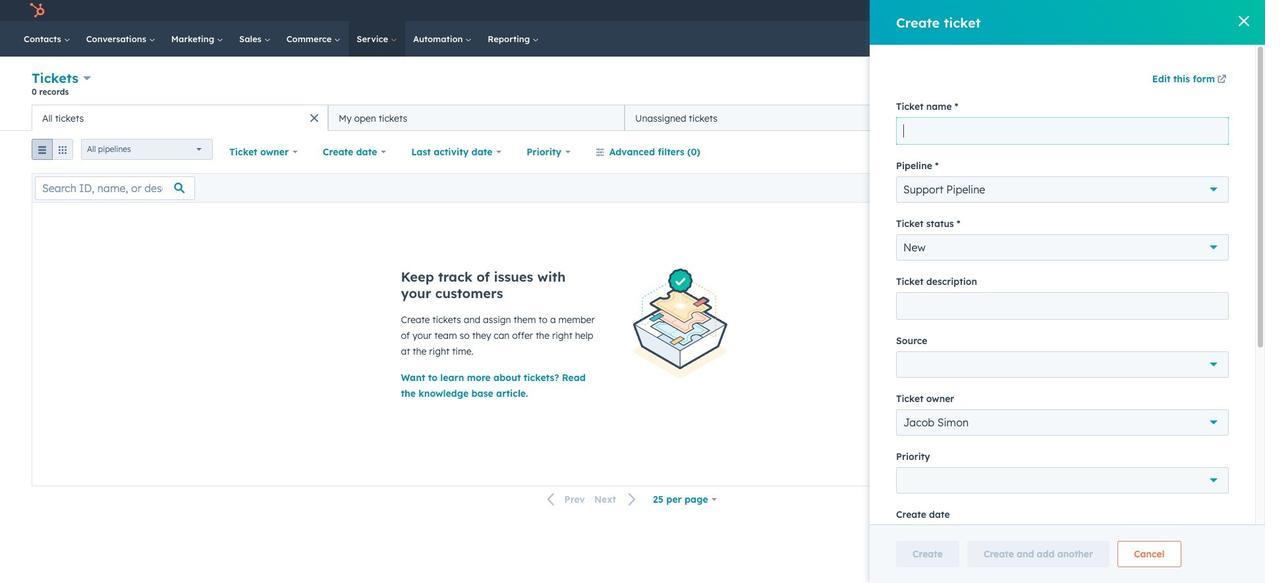 Task type: locate. For each thing, give the bounding box(es) containing it.
marketplaces image
[[1071, 6, 1083, 18]]

banner
[[32, 69, 1234, 105]]

menu
[[975, 0, 1249, 21]]

group
[[32, 139, 73, 165]]



Task type: vqa. For each thing, say whether or not it's contained in the screenshot.
SERVICE link to the bottom
no



Task type: describe. For each thing, give the bounding box(es) containing it.
pagination navigation
[[539, 491, 644, 509]]

Search HubSpot search field
[[1070, 28, 1219, 50]]

jacob simon image
[[1171, 5, 1183, 16]]

Search ID, name, or description search field
[[35, 176, 195, 200]]



